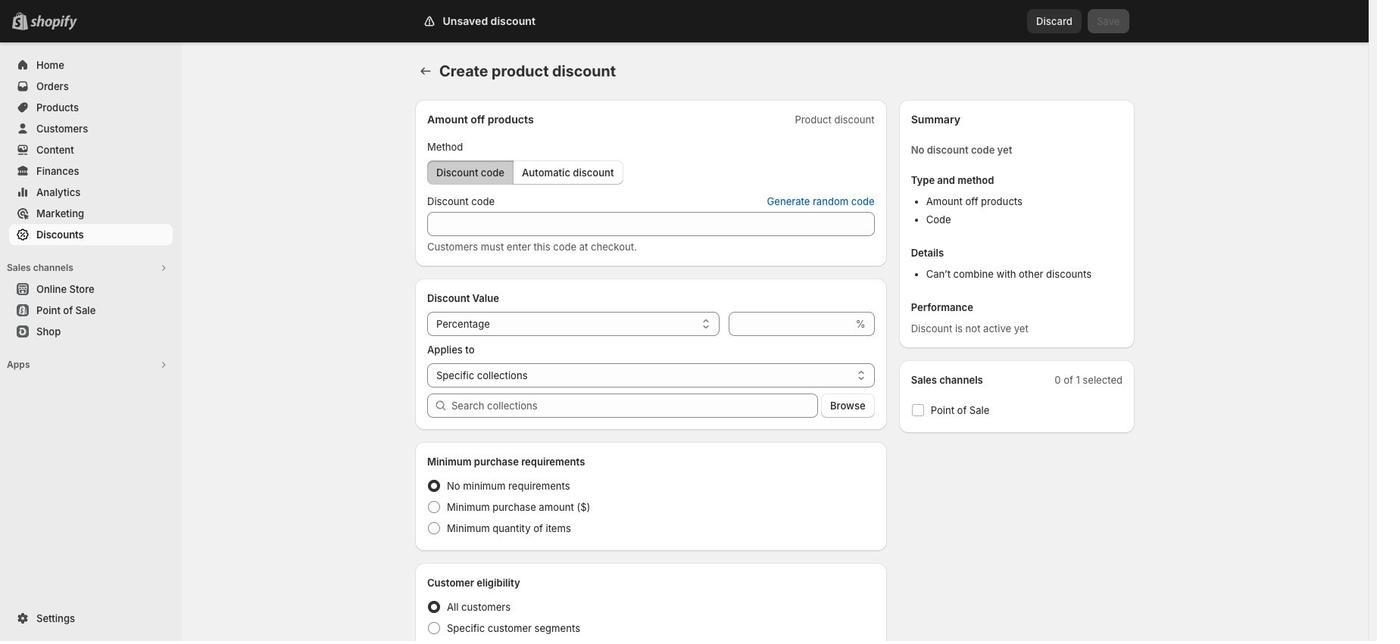 Task type: vqa. For each thing, say whether or not it's contained in the screenshot.
My corresponding to My Store
no



Task type: locate. For each thing, give the bounding box(es) containing it.
shopify image
[[30, 15, 77, 30]]

None text field
[[729, 312, 853, 336]]

Search collections text field
[[451, 394, 818, 418]]

None text field
[[427, 212, 875, 236]]



